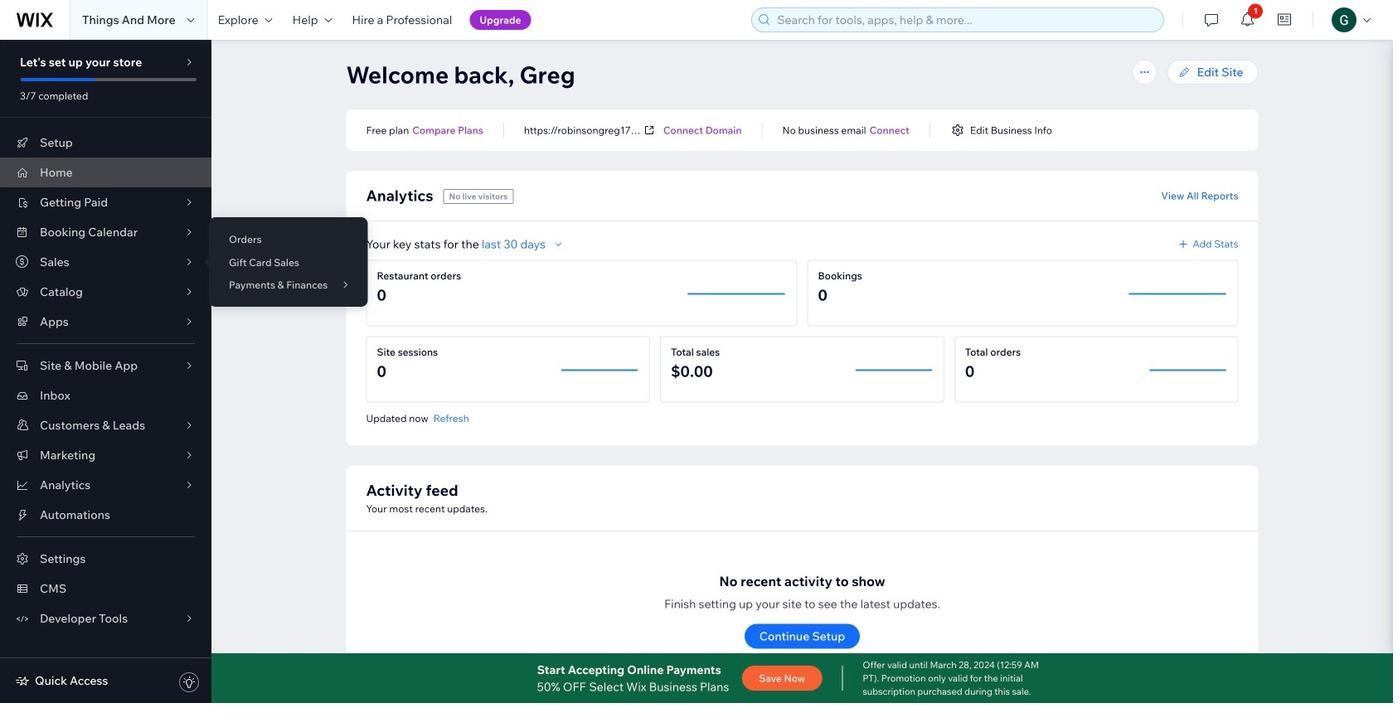 Task type: vqa. For each thing, say whether or not it's contained in the screenshot.
Search for tools, apps, help & more... "field" at the right top of page
yes



Task type: describe. For each thing, give the bounding box(es) containing it.
sidebar element
[[0, 40, 212, 703]]

Search for tools, apps, help & more... field
[[772, 8, 1159, 32]]



